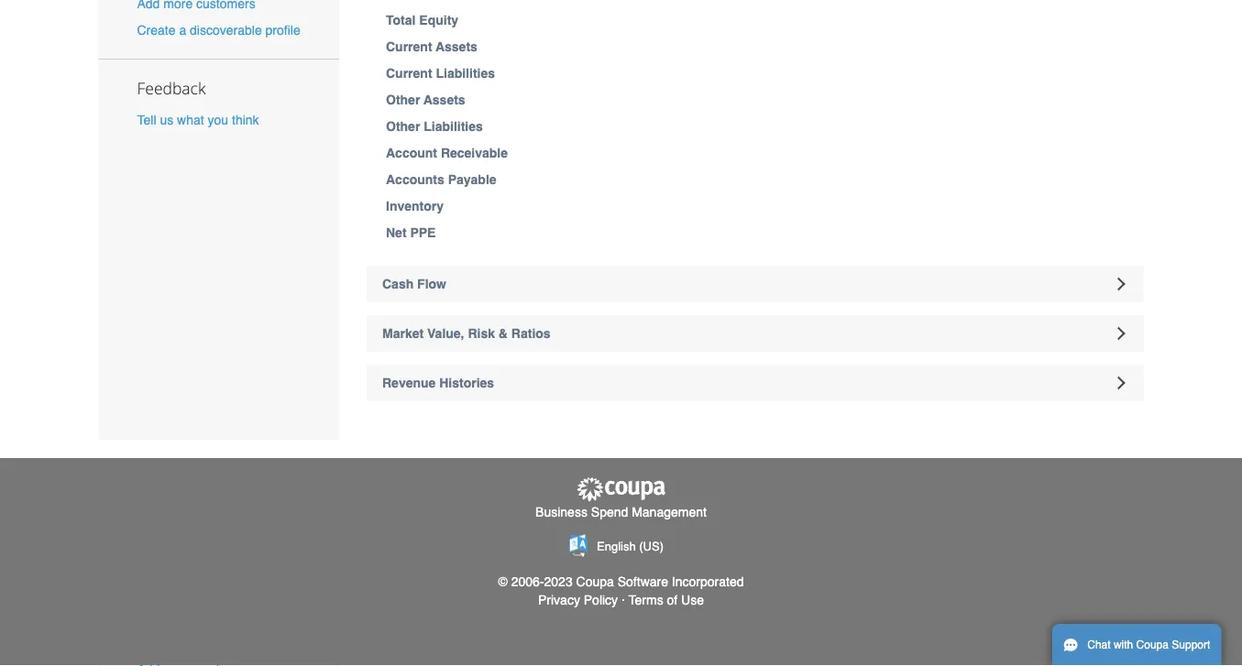 Task type: describe. For each thing, give the bounding box(es) containing it.
©
[[498, 575, 508, 589]]

0 vertical spatial coupa
[[576, 575, 614, 589]]

market value, risk & ratios button
[[367, 315, 1144, 352]]

chat with coupa support
[[1088, 639, 1210, 652]]

flow
[[417, 277, 446, 292]]

&
[[499, 326, 508, 341]]

other assets
[[386, 92, 465, 107]]

market
[[382, 326, 424, 341]]

privacy policy link
[[538, 593, 618, 608]]

revenue
[[382, 376, 436, 391]]

receivable
[[441, 145, 508, 160]]

current liabilities
[[386, 66, 495, 80]]

tell
[[137, 113, 156, 127]]

ppe
[[410, 225, 436, 240]]

current for current assets
[[386, 39, 432, 54]]

inventory
[[386, 198, 444, 213]]

business spend management
[[536, 505, 707, 519]]

revenue histories button
[[367, 365, 1144, 402]]

incorporated
[[672, 575, 744, 589]]

net
[[386, 225, 407, 240]]

2006-
[[511, 575, 544, 589]]

equity
[[419, 12, 458, 27]]

terms
[[629, 593, 663, 608]]

accounts payable
[[386, 172, 497, 187]]

current assets
[[386, 39, 478, 54]]

english
[[597, 540, 636, 554]]

risk
[[468, 326, 495, 341]]

tell us what you think
[[137, 113, 259, 127]]

accounts
[[386, 172, 444, 187]]

privacy policy
[[538, 593, 618, 608]]

think
[[232, 113, 259, 127]]

of
[[667, 593, 678, 608]]

use
[[681, 593, 704, 608]]

cash flow
[[382, 277, 446, 292]]

terms of use link
[[629, 593, 704, 608]]

management
[[632, 505, 707, 519]]



Task type: locate. For each thing, give the bounding box(es) containing it.
assets up 'current liabilities'
[[436, 39, 478, 54]]

coupa supplier portal image
[[575, 477, 667, 503]]

business
[[536, 505, 588, 519]]

liabilities up account receivable
[[424, 119, 483, 133]]

assets for other assets
[[424, 92, 465, 107]]

feedback
[[137, 77, 206, 99]]

discoverable
[[190, 23, 262, 37]]

ratios
[[511, 326, 551, 341]]

create a discoverable profile
[[137, 23, 300, 37]]

current
[[386, 39, 432, 54], [386, 66, 432, 80]]

payable
[[448, 172, 497, 187]]

a
[[179, 23, 186, 37]]

chat
[[1088, 639, 1111, 652]]

1 vertical spatial other
[[386, 119, 420, 133]]

current down total
[[386, 39, 432, 54]]

liabilities for other liabilities
[[424, 119, 483, 133]]

value,
[[427, 326, 464, 341]]

other up other liabilities on the left
[[386, 92, 420, 107]]

liabilities down current assets
[[436, 66, 495, 80]]

coupa up policy
[[576, 575, 614, 589]]

terms of use
[[629, 593, 704, 608]]

2 current from the top
[[386, 66, 432, 80]]

© 2006-2023 coupa software incorporated
[[498, 575, 744, 589]]

support
[[1172, 639, 1210, 652]]

other
[[386, 92, 420, 107], [386, 119, 420, 133]]

total
[[386, 12, 416, 27]]

profile
[[265, 23, 300, 37]]

account
[[386, 145, 437, 160]]

current for current liabilities
[[386, 66, 432, 80]]

2023
[[544, 575, 573, 589]]

other liabilities
[[386, 119, 483, 133]]

0 horizontal spatial coupa
[[576, 575, 614, 589]]

create
[[137, 23, 176, 37]]

revenue histories
[[382, 376, 494, 391]]

account receivable
[[386, 145, 508, 160]]

english (us)
[[597, 540, 664, 554]]

revenue histories heading
[[367, 365, 1144, 402]]

cash flow button
[[367, 266, 1144, 303]]

net ppe
[[386, 225, 436, 240]]

with
[[1114, 639, 1133, 652]]

market value, risk & ratios
[[382, 326, 551, 341]]

current up other assets
[[386, 66, 432, 80]]

what
[[177, 113, 204, 127]]

tell us what you think button
[[137, 111, 259, 129]]

1 horizontal spatial coupa
[[1136, 639, 1169, 652]]

0 vertical spatial current
[[386, 39, 432, 54]]

2 other from the top
[[386, 119, 420, 133]]

other for other liabilities
[[386, 119, 420, 133]]

0 vertical spatial liabilities
[[436, 66, 495, 80]]

coupa inside button
[[1136, 639, 1169, 652]]

1 current from the top
[[386, 39, 432, 54]]

1 vertical spatial assets
[[424, 92, 465, 107]]

privacy
[[538, 593, 580, 608]]

1 vertical spatial coupa
[[1136, 639, 1169, 652]]

0 vertical spatial other
[[386, 92, 420, 107]]

software
[[618, 575, 668, 589]]

assets
[[436, 39, 478, 54], [424, 92, 465, 107]]

assets for current assets
[[436, 39, 478, 54]]

us
[[160, 113, 173, 127]]

liabilities for current liabilities
[[436, 66, 495, 80]]

1 vertical spatial current
[[386, 66, 432, 80]]

1 vertical spatial liabilities
[[424, 119, 483, 133]]

coupa
[[576, 575, 614, 589], [1136, 639, 1169, 652]]

you
[[208, 113, 228, 127]]

histories
[[439, 376, 494, 391]]

cash flow heading
[[367, 266, 1144, 303]]

spend
[[591, 505, 628, 519]]

assets down 'current liabilities'
[[424, 92, 465, 107]]

1 other from the top
[[386, 92, 420, 107]]

(us)
[[639, 540, 664, 554]]

chat with coupa support button
[[1052, 624, 1221, 667]]

cash
[[382, 277, 414, 292]]

total equity
[[386, 12, 458, 27]]

0 vertical spatial assets
[[436, 39, 478, 54]]

market value, risk & ratios heading
[[367, 315, 1144, 352]]

policy
[[584, 593, 618, 608]]

other for other assets
[[386, 92, 420, 107]]

other up account
[[386, 119, 420, 133]]

coupa right the with
[[1136, 639, 1169, 652]]

create a discoverable profile link
[[137, 23, 300, 37]]

liabilities
[[436, 66, 495, 80], [424, 119, 483, 133]]



Task type: vqa. For each thing, say whether or not it's contained in the screenshot.
will
no



